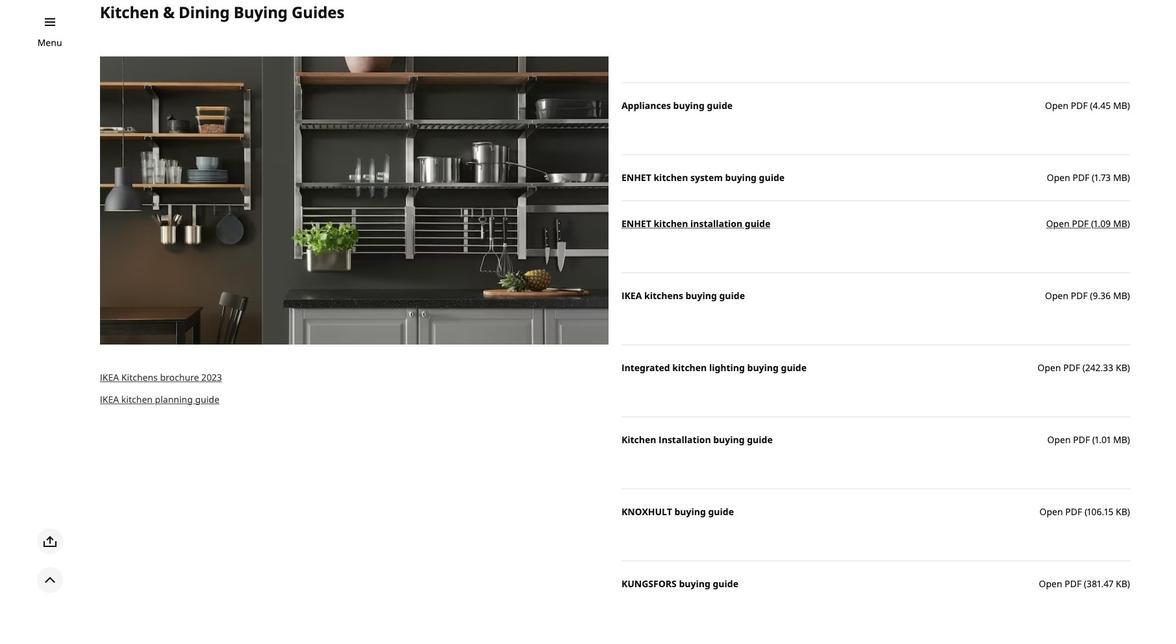 Task type: vqa. For each thing, say whether or not it's contained in the screenshot.
ENHET kitchen installation guide's the ENHET
yes



Task type: locate. For each thing, give the bounding box(es) containing it.
enhet for enhet kitchen system buying guide
[[622, 171, 651, 184]]

1 mb from the top
[[1113, 99, 1128, 111]]

open left 4.45
[[1045, 99, 1069, 111]]

1 vertical spatial enhet
[[622, 217, 651, 230]]

1 kb from the top
[[1116, 362, 1128, 374]]

open for open pdf ( 381.47 kb )
[[1039, 578, 1062, 590]]

8 ) from the top
[[1128, 578, 1130, 590]]

open left '1.01'
[[1047, 434, 1071, 446]]

ikea kitchen planning guide link
[[100, 393, 219, 406]]

brochure
[[160, 371, 199, 384]]

open
[[1045, 99, 1069, 111], [1047, 171, 1070, 184], [1046, 217, 1070, 230], [1045, 289, 1069, 302], [1038, 362, 1061, 374], [1047, 434, 1071, 446], [1040, 506, 1063, 518], [1039, 578, 1062, 590]]

a gray kitchen wall with many shelves in stainless steel and wood, holding pots, pans, knives, and bowls image
[[100, 56, 609, 345]]

pdf
[[1071, 99, 1088, 111], [1073, 171, 1090, 184], [1072, 217, 1089, 230], [1071, 289, 1088, 302], [1063, 362, 1080, 374], [1073, 434, 1090, 446], [1065, 506, 1082, 518], [1065, 578, 1082, 590]]

open pdf ( 106.15 kb )
[[1040, 506, 1130, 518]]

mb
[[1113, 99, 1128, 111], [1113, 171, 1128, 184], [1113, 217, 1128, 230], [1113, 289, 1128, 302], [1113, 434, 1128, 446]]

4 ) from the top
[[1128, 289, 1130, 302]]

ikea left the 'kitchens'
[[622, 289, 642, 302]]

2 mb from the top
[[1113, 171, 1128, 184]]

1 vertical spatial kitchen
[[622, 434, 656, 446]]

kitchens
[[644, 289, 683, 302]]

kitchen for system
[[654, 171, 688, 184]]

5 mb from the top
[[1113, 434, 1128, 446]]

kitchen down "kitchens"
[[121, 393, 153, 406]]

kitchen installation buying guide
[[622, 434, 773, 446]]

guide
[[707, 99, 733, 111], [759, 171, 785, 184], [745, 217, 771, 230], [719, 289, 745, 302], [781, 362, 807, 374], [195, 393, 219, 406], [747, 434, 773, 446], [708, 506, 734, 518], [713, 578, 739, 590]]

ikea down ikea kitchens brochure 2023
[[100, 393, 119, 406]]

open left 106.15
[[1040, 506, 1063, 518]]

kb right 242.33
[[1116, 362, 1128, 374]]

2 kb from the top
[[1116, 506, 1128, 518]]

pdf left '1.01'
[[1073, 434, 1090, 446]]

) right '1.01'
[[1128, 434, 1130, 446]]

( for 106.15 kb
[[1085, 506, 1087, 518]]

) right '381.47'
[[1128, 578, 1130, 590]]

kitchen
[[654, 171, 688, 184], [654, 217, 688, 230], [673, 362, 707, 374], [121, 393, 153, 406]]

mb right 4.45
[[1113, 99, 1128, 111]]

kitchen
[[100, 1, 159, 23], [622, 434, 656, 446]]

kitchen for lighting
[[673, 362, 707, 374]]

open for open pdf ( 4.45 mb )
[[1045, 99, 1069, 111]]

2 vertical spatial ikea
[[100, 393, 119, 406]]

( for 1.09 mb
[[1091, 217, 1094, 230]]

open pdf ( 4.45 mb )
[[1045, 99, 1130, 111]]

open for open pdf ( 242.33 kb )
[[1038, 362, 1061, 374]]

0 vertical spatial kb
[[1116, 362, 1128, 374]]

kitchen left installation
[[622, 434, 656, 446]]

kitchen for planning
[[121, 393, 153, 406]]

pdf for 1.09
[[1072, 217, 1089, 230]]

mb right '1.73'
[[1113, 171, 1128, 184]]

pdf for 9.36
[[1071, 289, 1088, 302]]

3 ) from the top
[[1128, 217, 1130, 230]]

open for open pdf ( 1.01 mb )
[[1047, 434, 1071, 446]]

knoxhult buying guide
[[622, 506, 734, 518]]

ikea kitchens brochure 2023
[[100, 371, 222, 384]]

0 vertical spatial enhet
[[622, 171, 651, 184]]

dining
[[179, 1, 230, 23]]

buying right the 'kitchens'
[[686, 289, 717, 302]]

mb for 4.45 mb
[[1113, 99, 1128, 111]]

menu
[[37, 36, 62, 49]]

pdf for 106.15
[[1065, 506, 1082, 518]]

kb right '381.47'
[[1116, 578, 1128, 590]]

3 kb from the top
[[1116, 578, 1128, 590]]

kitchen for kitchen installation buying guide
[[622, 434, 656, 446]]

buying right lighting
[[747, 362, 779, 374]]

open for open pdf ( 1.73 mb )
[[1047, 171, 1070, 184]]

mb right '1.01'
[[1113, 434, 1128, 446]]

kb right 106.15
[[1116, 506, 1128, 518]]

buying
[[673, 99, 705, 111], [725, 171, 757, 184], [686, 289, 717, 302], [747, 362, 779, 374], [713, 434, 745, 446], [675, 506, 706, 518], [679, 578, 711, 590]]

1 vertical spatial ikea
[[100, 371, 119, 384]]

planning
[[155, 393, 193, 406]]

) right 106.15
[[1128, 506, 1130, 518]]

open left '1.09'
[[1046, 217, 1070, 230]]

2 enhet from the top
[[622, 217, 651, 230]]

pdf left the 9.36
[[1071, 289, 1088, 302]]

pdf for 4.45
[[1071, 99, 1088, 111]]

pdf left 106.15
[[1065, 506, 1082, 518]]

2 ) from the top
[[1128, 171, 1130, 184]]

2 vertical spatial kb
[[1116, 578, 1128, 590]]

pdf left '1.73'
[[1073, 171, 1090, 184]]

ikea
[[622, 289, 642, 302], [100, 371, 119, 384], [100, 393, 119, 406]]

5 ) from the top
[[1128, 362, 1130, 374]]

1 ) from the top
[[1128, 99, 1130, 111]]

1 enhet from the top
[[622, 171, 651, 184]]

open pdf ( 1.01 mb )
[[1047, 434, 1130, 446]]

( for 1.01 mb
[[1092, 434, 1095, 446]]

mb for 1.01 mb
[[1113, 434, 1128, 446]]

kitchen left lighting
[[673, 362, 707, 374]]

7 ) from the top
[[1128, 506, 1130, 518]]

ikea left "kitchens"
[[100, 371, 119, 384]]

( for 242.33 kb
[[1083, 362, 1085, 374]]

kitchen left the installation at the right
[[654, 217, 688, 230]]

3 mb from the top
[[1113, 217, 1128, 230]]

kb
[[1116, 362, 1128, 374], [1116, 506, 1128, 518], [1116, 578, 1128, 590]]

0 horizontal spatial kitchen
[[100, 1, 159, 23]]

1 vertical spatial kb
[[1116, 506, 1128, 518]]

mb for 1.73 mb
[[1113, 171, 1128, 184]]

pdf left 4.45
[[1071, 99, 1088, 111]]

enhet
[[622, 171, 651, 184], [622, 217, 651, 230]]

open for open pdf ( 1.09 mb )
[[1046, 217, 1070, 230]]

9.36
[[1093, 289, 1111, 302]]

pdf left '1.09'
[[1072, 217, 1089, 230]]

) right 242.33
[[1128, 362, 1130, 374]]

0 vertical spatial kitchen
[[100, 1, 159, 23]]

open left the 9.36
[[1045, 289, 1069, 302]]

4 mb from the top
[[1113, 289, 1128, 302]]

pdf left '381.47'
[[1065, 578, 1082, 590]]

pdf left 242.33
[[1063, 362, 1080, 374]]

buying right system
[[725, 171, 757, 184]]

open left 242.33
[[1038, 362, 1061, 374]]

enhet kitchen installation guide
[[622, 217, 771, 230]]

menu button
[[37, 36, 62, 50]]

kitchen left &
[[100, 1, 159, 23]]

(
[[1090, 99, 1093, 111], [1092, 171, 1095, 184], [1091, 217, 1094, 230], [1090, 289, 1093, 302], [1083, 362, 1085, 374], [1092, 434, 1095, 446], [1085, 506, 1087, 518], [1084, 578, 1087, 590]]

kitchen for installation
[[654, 217, 688, 230]]

kitchen left system
[[654, 171, 688, 184]]

mb right '1.09'
[[1113, 217, 1128, 230]]

open left '1.73'
[[1047, 171, 1070, 184]]

)
[[1128, 99, 1130, 111], [1128, 171, 1130, 184], [1128, 217, 1130, 230], [1128, 289, 1130, 302], [1128, 362, 1130, 374], [1128, 434, 1130, 446], [1128, 506, 1130, 518], [1128, 578, 1130, 590]]

kitchens
[[121, 371, 158, 384]]

ikea kitchens brochure 2023 link
[[100, 371, 222, 384]]

1 horizontal spatial kitchen
[[622, 434, 656, 446]]

6 ) from the top
[[1128, 434, 1130, 446]]

) right '1.09'
[[1128, 217, 1130, 230]]

open pdf ( 9.36 mb )
[[1045, 289, 1130, 302]]

1.01
[[1095, 434, 1111, 446]]

mb right the 9.36
[[1113, 289, 1128, 302]]

open left '381.47'
[[1039, 578, 1062, 590]]

open for open pdf ( 9.36 mb )
[[1045, 289, 1069, 302]]

enhet kitchen system buying guide
[[622, 171, 785, 184]]

) for 4.45 mb
[[1128, 99, 1130, 111]]

lighting
[[709, 362, 745, 374]]

ikea kitchen planning guide
[[100, 393, 219, 406]]

installation
[[659, 434, 711, 446]]

) right '1.73'
[[1128, 171, 1130, 184]]

buying right installation
[[713, 434, 745, 446]]

ikea for ikea kitchens buying guide
[[622, 289, 642, 302]]

) right the 9.36
[[1128, 289, 1130, 302]]

) right 4.45
[[1128, 99, 1130, 111]]

0 vertical spatial ikea
[[622, 289, 642, 302]]



Task type: describe. For each thing, give the bounding box(es) containing it.
381.47
[[1087, 578, 1114, 590]]

pdf for 1.73
[[1073, 171, 1090, 184]]

2023
[[201, 371, 222, 384]]

kb for 381.47 kb
[[1116, 578, 1128, 590]]

appliances
[[622, 99, 671, 111]]

( for 381.47 kb
[[1084, 578, 1087, 590]]

( for 4.45 mb
[[1090, 99, 1093, 111]]

) for 381.47 kb
[[1128, 578, 1130, 590]]

buying right kungsfors
[[679, 578, 711, 590]]

buying right appliances
[[673, 99, 705, 111]]

integrated kitchen lighting buying guide
[[622, 362, 807, 374]]

kitchen & dining buying guides
[[100, 1, 344, 23]]

pdf for 381.47
[[1065, 578, 1082, 590]]

) for 1.73 mb
[[1128, 171, 1130, 184]]

mb for 1.09 mb
[[1113, 217, 1128, 230]]

) for 242.33 kb
[[1128, 362, 1130, 374]]

kitchen for kitchen & dining buying guides
[[100, 1, 159, 23]]

1.09
[[1094, 217, 1111, 230]]

&
[[163, 1, 175, 23]]

106.15
[[1087, 506, 1114, 518]]

open pdf ( 1.73 mb )
[[1047, 171, 1130, 184]]

) for 1.01 mb
[[1128, 434, 1130, 446]]

installation
[[690, 217, 743, 230]]

buying right knoxhult
[[675, 506, 706, 518]]

enhet for enhet kitchen installation guide
[[622, 217, 651, 230]]

open for open pdf ( 106.15 kb )
[[1040, 506, 1063, 518]]

open pdf ( 381.47 kb )
[[1039, 578, 1130, 590]]

system
[[690, 171, 723, 184]]

open pdf ( 1.09 mb )
[[1046, 217, 1130, 230]]

) for 9.36 mb
[[1128, 289, 1130, 302]]

ikea kitchens buying guide
[[622, 289, 745, 302]]

integrated
[[622, 362, 670, 374]]

kungsfors
[[622, 578, 677, 590]]

buying
[[234, 1, 288, 23]]

appliances buying guide
[[622, 99, 733, 111]]

ikea for ikea kitchens brochure 2023
[[100, 371, 119, 384]]

guides
[[292, 1, 344, 23]]

ikea for ikea kitchen planning guide
[[100, 393, 119, 406]]

( for 9.36 mb
[[1090, 289, 1093, 302]]

pdf for 242.33
[[1063, 362, 1080, 374]]

kungsfors buying guide
[[622, 578, 739, 590]]

1.73
[[1095, 171, 1111, 184]]

mb for 9.36 mb
[[1113, 289, 1128, 302]]

4.45
[[1093, 99, 1111, 111]]

242.33
[[1085, 362, 1114, 374]]

pdf for 1.01
[[1073, 434, 1090, 446]]

kb for 106.15 kb
[[1116, 506, 1128, 518]]

( for 1.73 mb
[[1092, 171, 1095, 184]]

open pdf ( 242.33 kb )
[[1038, 362, 1130, 374]]

) for 1.09 mb
[[1128, 217, 1130, 230]]

kb for 242.33 kb
[[1116, 362, 1128, 374]]

knoxhult
[[622, 506, 672, 518]]

) for 106.15 kb
[[1128, 506, 1130, 518]]



